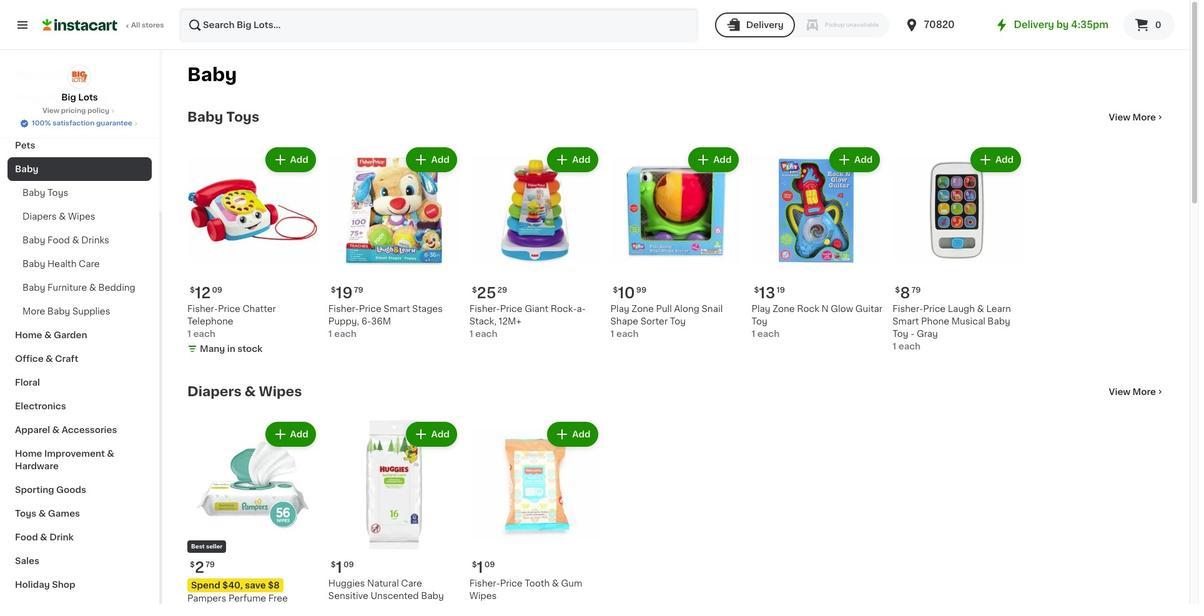 Task type: vqa. For each thing, say whether or not it's contained in the screenshot.
Guitar
yes



Task type: describe. For each thing, give the bounding box(es) containing it.
add for fisher-price giant rock-a- stack, 12m+
[[573, 156, 591, 164]]

home & garden link
[[7, 324, 152, 347]]

kitchen supplies
[[15, 70, 91, 79]]

care down pricing
[[47, 117, 69, 126]]

food inside food & drink link
[[15, 534, 38, 542]]

view pricing policy
[[42, 107, 109, 114]]

view more link for 1
[[1110, 386, 1166, 399]]

games
[[48, 510, 80, 519]]

baby inside 'link'
[[22, 284, 45, 292]]

drinks
[[81, 236, 109, 245]]

product group containing 13
[[752, 145, 883, 341]]

1 vertical spatial toys
[[48, 189, 68, 197]]

fisher- inside fisher-price chatter telephone 1 each
[[187, 305, 218, 314]]

09 for fisher-price chatter telephone
[[212, 287, 223, 294]]

& inside home improvement & hardware
[[107, 450, 114, 459]]

$ 13 19
[[755, 286, 786, 301]]

$8
[[268, 582, 280, 590]]

0 horizontal spatial toys
[[15, 510, 36, 519]]

holiday shop link
[[7, 574, 152, 597]]

& inside fisher-price tooth & gum wipes
[[552, 580, 559, 589]]

gray
[[917, 330, 939, 339]]

each inside fisher-price chatter telephone 1 each
[[193, 330, 216, 339]]

best seller
[[191, 544, 223, 550]]

70820 button
[[905, 7, 980, 42]]

all
[[131, 22, 140, 29]]

10
[[618, 286, 635, 301]]

price for 25
[[500, 305, 523, 314]]

pricing
[[61, 107, 86, 114]]

baby food & drinks
[[22, 236, 109, 245]]

fisher-price smart stages puppy, 6-36m 1 each
[[329, 305, 443, 339]]

pampers
[[187, 595, 226, 604]]

floral link
[[7, 371, 152, 395]]

lots
[[78, 93, 98, 102]]

$ for play zone rock n glow guitar toy
[[755, 287, 760, 294]]

baby furniture & bedding link
[[7, 276, 152, 300]]

product group containing 8
[[893, 145, 1024, 353]]

furniture
[[48, 284, 87, 292]]

more baby supplies link
[[7, 300, 152, 324]]

add for fisher-price chatter telephone
[[290, 156, 309, 164]]

guarantee
[[96, 120, 132, 127]]

best
[[191, 544, 205, 550]]

delivery by 4:35pm link
[[995, 17, 1109, 32]]

baby furniture & bedding
[[22, 284, 135, 292]]

add for huggies natural care sensitive unscented baby wipes
[[432, 431, 450, 439]]

1 inside fisher-price chatter telephone 1 each
[[187, 330, 191, 339]]

0
[[1156, 21, 1162, 29]]

1 vertical spatial health
[[48, 260, 77, 269]]

huggies natural care sensitive unscented baby wipes
[[329, 580, 444, 605]]

care up kitchen supplies link
[[57, 46, 78, 55]]

health care link
[[7, 110, 152, 134]]

delivery button
[[715, 12, 795, 37]]

snail
[[702, 305, 723, 314]]

care down drinks
[[79, 260, 100, 269]]

rock
[[798, 305, 820, 314]]

add for fisher-price tooth & gum wipes
[[573, 431, 591, 439]]

more baby supplies
[[22, 307, 110, 316]]

1 inside 'fisher-price laugh & learn smart phone musical baby toy - gray 1 each'
[[893, 342, 897, 351]]

0 vertical spatial toys
[[226, 111, 259, 124]]

baby food & drinks link
[[7, 229, 152, 252]]

spend $40, save $8
[[191, 582, 280, 590]]

& inside 'fisher-price laugh & learn smart phone musical baby toy - gray 1 each'
[[978, 305, 985, 314]]

add for play zone rock n glow guitar toy
[[855, 156, 873, 164]]

holiday shop
[[15, 581, 75, 590]]

shape
[[611, 317, 639, 326]]

product group containing 12
[[187, 145, 319, 358]]

office & craft link
[[7, 347, 152, 371]]

79 for 19
[[354, 287, 364, 294]]

-
[[911, 330, 915, 339]]

home for home improvement & hardware
[[15, 450, 42, 459]]

& left gift at the left of the page
[[42, 94, 49, 102]]

more for 1
[[1133, 388, 1157, 397]]

70820
[[925, 20, 955, 29]]

25
[[477, 286, 497, 301]]

2 vertical spatial supplies
[[72, 307, 110, 316]]

instacart logo image
[[42, 17, 117, 32]]

fisher- inside fisher-price tooth & gum wipes
[[470, 580, 500, 589]]

& inside 'link'
[[89, 284, 96, 292]]

79 for 8
[[912, 287, 922, 294]]

baby link
[[7, 157, 152, 181]]

price inside fisher-price tooth & gum wipes
[[500, 580, 523, 589]]

pets
[[15, 141, 35, 150]]

1 inside fisher-price giant rock-a- stack, 12m+ 1 each
[[470, 330, 474, 339]]

big lots link
[[61, 65, 98, 104]]

$ for fisher-price chatter telephone
[[190, 287, 195, 294]]

fisher-price chatter telephone 1 each
[[187, 305, 276, 339]]

add button for play zone rock n glow guitar toy
[[831, 149, 879, 171]]

drink
[[49, 534, 74, 542]]

add for fisher-price smart stages puppy, 6-36m
[[432, 156, 450, 164]]

home for home & garden
[[15, 331, 42, 340]]

electronics
[[15, 402, 66, 411]]

party & gift supplies
[[15, 94, 109, 102]]

smart inside 'fisher-price laugh & learn smart phone musical baby toy - gray 1 each'
[[893, 317, 920, 326]]

each inside play zone pull along snail shape sorter toy 1 each
[[617, 330, 639, 339]]

& down stock
[[245, 386, 256, 399]]

add button for fisher-price tooth & gum wipes
[[549, 424, 597, 446]]

all stores
[[131, 22, 164, 29]]

& left drinks
[[72, 236, 79, 245]]

$ 8 79
[[896, 286, 922, 301]]

add for pampers perfume free
[[290, 431, 309, 439]]

improvement
[[44, 450, 105, 459]]

item carousel region for baby toys
[[170, 140, 1166, 365]]

09 for fisher-price tooth & gum wipes
[[485, 562, 495, 569]]

79 for 2
[[206, 562, 215, 569]]

baby inside 'huggies natural care sensitive unscented baby wipes'
[[421, 592, 444, 601]]

fisher- for 8
[[893, 305, 924, 314]]

stack,
[[470, 317, 497, 326]]

$ 10 99
[[613, 286, 647, 301]]

$ 2 79
[[190, 561, 215, 575]]

$ 25 29
[[472, 286, 508, 301]]

all stores link
[[42, 7, 165, 42]]

$ for play zone pull along snail shape sorter toy
[[613, 287, 618, 294]]

0 horizontal spatial diapers
[[22, 212, 57, 221]]

spend
[[191, 582, 220, 590]]

shop
[[52, 581, 75, 590]]

pets link
[[7, 134, 152, 157]]

food & drink
[[15, 534, 74, 542]]

stock
[[238, 345, 263, 354]]

fisher-price tooth & gum wipes
[[470, 580, 583, 601]]

perfume
[[229, 595, 266, 604]]

fisher- for 19
[[329, 305, 359, 314]]

service type group
[[715, 12, 890, 37]]

pull
[[656, 305, 672, 314]]

apparel & accessories
[[15, 426, 117, 435]]

& right apparel
[[52, 426, 60, 435]]

price inside fisher-price chatter telephone 1 each
[[218, 305, 241, 314]]

glow
[[831, 305, 854, 314]]

$ for fisher-price smart stages puppy, 6-36m
[[331, 287, 336, 294]]

goods
[[56, 486, 86, 495]]

1 inside play zone pull along snail shape sorter toy 1 each
[[611, 330, 615, 339]]

musical
[[952, 317, 986, 326]]

toys & games link
[[7, 502, 152, 526]]

along
[[675, 305, 700, 314]]

99
[[637, 287, 647, 294]]

unscented
[[371, 592, 419, 601]]

satisfaction
[[53, 120, 95, 127]]

sorter
[[641, 317, 668, 326]]

2
[[195, 561, 204, 575]]

item carousel region for diapers & wipes
[[170, 415, 1166, 605]]

phone
[[922, 317, 950, 326]]

price for 19
[[359, 305, 382, 314]]

view more for 25
[[1110, 113, 1157, 122]]

add button for play zone pull along snail shape sorter toy
[[690, 149, 738, 171]]



Task type: locate. For each thing, give the bounding box(es) containing it.
2 play from the left
[[752, 305, 771, 314]]

1 vertical spatial view more link
[[1110, 386, 1166, 399]]

diapers down the many
[[187, 386, 242, 399]]

0 vertical spatial health
[[15, 117, 45, 126]]

view pricing policy link
[[42, 106, 117, 116]]

0 horizontal spatial toy
[[670, 317, 686, 326]]

each inside the play zone rock n glow guitar toy 1 each
[[758, 330, 780, 339]]

09 up fisher-price tooth & gum wipes
[[485, 562, 495, 569]]

0 vertical spatial baby toys
[[187, 111, 259, 124]]

& left games
[[39, 510, 46, 519]]

$ 1 09 for huggies
[[331, 561, 354, 575]]

care inside 'huggies natural care sensitive unscented baby wipes'
[[401, 580, 422, 589]]

add button for fisher-price giant rock-a- stack, 12m+
[[549, 149, 597, 171]]

None search field
[[179, 7, 699, 42]]

diapers & wipes up baby food & drinks
[[22, 212, 95, 221]]

each inside fisher-price smart stages puppy, 6-36m 1 each
[[334, 330, 357, 339]]

fisher-price giant rock-a- stack, 12m+ 1 each
[[470, 305, 586, 339]]

home inside home improvement & hardware
[[15, 450, 42, 459]]

1 horizontal spatial toys
[[48, 189, 68, 197]]

12m+
[[499, 317, 522, 326]]

item carousel region containing 2
[[170, 415, 1166, 605]]

add button
[[267, 149, 315, 171], [408, 149, 456, 171], [549, 149, 597, 171], [690, 149, 738, 171], [831, 149, 879, 171], [972, 149, 1021, 171], [267, 424, 315, 446], [408, 424, 456, 446], [549, 424, 597, 446]]

home
[[15, 331, 42, 340], [15, 450, 42, 459]]

supplies
[[52, 70, 91, 79], [70, 94, 109, 102], [72, 307, 110, 316]]

each down $ 13 19
[[758, 330, 780, 339]]

0 horizontal spatial health
[[15, 117, 45, 126]]

19 up the puppy, at the left
[[336, 286, 353, 301]]

0 horizontal spatial baby toys
[[22, 189, 68, 197]]

1 item carousel region from the top
[[170, 140, 1166, 365]]

2 horizontal spatial 79
[[912, 287, 922, 294]]

1 vertical spatial diapers & wipes
[[187, 386, 302, 399]]

100%
[[32, 120, 51, 127]]

0 horizontal spatial $ 1 09
[[331, 561, 354, 575]]

1 horizontal spatial 79
[[354, 287, 364, 294]]

tooth
[[525, 580, 550, 589]]

price up phone
[[924, 305, 946, 314]]

0 vertical spatial view more link
[[1110, 111, 1166, 124]]

0 horizontal spatial food
[[15, 534, 38, 542]]

kitchen
[[15, 70, 50, 79]]

each down - on the right of page
[[899, 342, 921, 351]]

&
[[42, 94, 49, 102], [59, 212, 66, 221], [72, 236, 79, 245], [89, 284, 96, 292], [978, 305, 985, 314], [44, 331, 52, 340], [46, 355, 53, 364], [245, 386, 256, 399], [52, 426, 60, 435], [107, 450, 114, 459], [39, 510, 46, 519], [40, 534, 47, 542], [552, 580, 559, 589]]

0 vertical spatial food
[[48, 236, 70, 245]]

Search field
[[180, 9, 698, 41]]

& left bedding
[[89, 284, 96, 292]]

zone inside the play zone rock n glow guitar toy 1 each
[[773, 305, 795, 314]]

0 vertical spatial view more
[[1110, 113, 1157, 122]]

79 inside "$ 8 79"
[[912, 287, 922, 294]]

add for play zone pull along snail shape sorter toy
[[714, 156, 732, 164]]

add for fisher-price laugh & learn smart phone musical baby toy - gray
[[996, 156, 1014, 164]]

supplies down baby furniture & bedding 'link'
[[72, 307, 110, 316]]

food
[[48, 236, 70, 245], [15, 534, 38, 542]]

wipes
[[68, 212, 95, 221], [259, 386, 302, 399], [470, 592, 497, 601], [329, 605, 356, 605]]

79 right 8
[[912, 287, 922, 294]]

guitar
[[856, 305, 883, 314]]

fisher- left 'tooth'
[[470, 580, 500, 589]]

fisher- inside fisher-price giant rock-a- stack, 12m+ 1 each
[[470, 305, 500, 314]]

chatter
[[243, 305, 276, 314]]

1 horizontal spatial health
[[48, 260, 77, 269]]

product group
[[187, 145, 319, 358], [329, 145, 460, 341], [470, 145, 601, 341], [611, 145, 742, 341], [752, 145, 883, 341], [893, 145, 1024, 353], [187, 420, 319, 605], [329, 420, 460, 605], [470, 420, 601, 605]]

0 vertical spatial more
[[1133, 113, 1157, 122]]

stages
[[413, 305, 443, 314]]

office & craft
[[15, 355, 78, 364]]

19 right 13
[[777, 287, 786, 294]]

& left gum
[[552, 580, 559, 589]]

$ inside $ 2 79
[[190, 562, 195, 569]]

telephone
[[187, 317, 233, 326]]

& up baby food & drinks
[[59, 212, 66, 221]]

bedding
[[98, 284, 135, 292]]

each down shape
[[617, 330, 639, 339]]

2 horizontal spatial 09
[[485, 562, 495, 569]]

1 vertical spatial food
[[15, 534, 38, 542]]

$ for fisher-price laugh & learn smart phone musical baby toy - gray
[[896, 287, 901, 294]]

home up office
[[15, 331, 42, 340]]

1 view more from the top
[[1110, 113, 1157, 122]]

zone down $ 13 19
[[773, 305, 795, 314]]

2 view more from the top
[[1110, 388, 1157, 397]]

2 vertical spatial more
[[1133, 388, 1157, 397]]

rock-
[[551, 305, 577, 314]]

add button for fisher-price smart stages puppy, 6-36m
[[408, 149, 456, 171]]

0 horizontal spatial diapers & wipes link
[[7, 205, 152, 229]]

100% satisfaction guarantee
[[32, 120, 132, 127]]

$ for fisher-price giant rock-a- stack, 12m+
[[472, 287, 477, 294]]

personal care link
[[7, 39, 152, 62]]

sporting goods link
[[7, 479, 152, 502]]

1 view more link from the top
[[1110, 111, 1166, 124]]

1 horizontal spatial diapers & wipes link
[[187, 385, 302, 400]]

2 view more link from the top
[[1110, 386, 1166, 399]]

0 horizontal spatial zone
[[632, 305, 654, 314]]

apparel & accessories link
[[7, 419, 152, 442]]

add button for huggies natural care sensitive unscented baby wipes
[[408, 424, 456, 446]]

$ inside $ 25 29
[[472, 287, 477, 294]]

garden
[[54, 331, 87, 340]]

$40,
[[223, 582, 243, 590]]

home up hardware
[[15, 450, 42, 459]]

puppy,
[[329, 317, 359, 326]]

1 vertical spatial smart
[[893, 317, 920, 326]]

product group containing 19
[[329, 145, 460, 341]]

hardware
[[15, 462, 59, 471]]

1 vertical spatial item carousel region
[[170, 415, 1166, 605]]

pampers perfume free
[[187, 595, 288, 605]]

play zone rock n glow guitar toy 1 each
[[752, 305, 883, 339]]

play up shape
[[611, 305, 630, 314]]

$ 1 09 for fisher-
[[472, 561, 495, 575]]

1 vertical spatial diapers & wipes link
[[187, 385, 302, 400]]

play for 10
[[611, 305, 630, 314]]

toy down along
[[670, 317, 686, 326]]

2 horizontal spatial toys
[[226, 111, 259, 124]]

add button for fisher-price laugh & learn smart phone musical baby toy - gray
[[972, 149, 1021, 171]]

smart inside fisher-price smart stages puppy, 6-36m 1 each
[[384, 305, 410, 314]]

2 home from the top
[[15, 450, 42, 459]]

0 vertical spatial home
[[15, 331, 42, 340]]

big
[[61, 93, 76, 102]]

$ 1 09 up huggies
[[331, 561, 354, 575]]

smart up - on the right of page
[[893, 317, 920, 326]]

$ inside $ 19 79
[[331, 287, 336, 294]]

$ for huggies natural care sensitive unscented baby wipes
[[331, 562, 336, 569]]

sales link
[[7, 550, 152, 574]]

1 vertical spatial baby toys
[[22, 189, 68, 197]]

fisher- up telephone
[[187, 305, 218, 314]]

natural
[[367, 580, 399, 589]]

each down stack,
[[476, 330, 498, 339]]

$ inside "$ 8 79"
[[896, 287, 901, 294]]

apparel
[[15, 426, 50, 435]]

sporting
[[15, 486, 54, 495]]

food inside baby food & drinks link
[[48, 236, 70, 245]]

toy inside 'fisher-price laugh & learn smart phone musical baby toy - gray 1 each'
[[893, 330, 909, 339]]

view
[[42, 107, 59, 114], [1110, 113, 1131, 122], [1110, 388, 1131, 397]]

2 vertical spatial toys
[[15, 510, 36, 519]]

1 horizontal spatial delivery
[[1015, 20, 1055, 29]]

play down 13
[[752, 305, 771, 314]]

floral
[[15, 379, 40, 387]]

each inside 'fisher-price laugh & learn smart phone musical baby toy - gray 1 each'
[[899, 342, 921, 351]]

fisher- for 25
[[470, 305, 500, 314]]

wipes inside 'huggies natural care sensitive unscented baby wipes'
[[329, 605, 356, 605]]

1 $ 1 09 from the left
[[331, 561, 354, 575]]

0 horizontal spatial diapers & wipes
[[22, 212, 95, 221]]

& left the craft
[[46, 355, 53, 364]]

09 up huggies
[[344, 562, 354, 569]]

holiday
[[15, 581, 50, 590]]

play for 13
[[752, 305, 771, 314]]

fisher- up the puppy, at the left
[[329, 305, 359, 314]]

toy left - on the right of page
[[893, 330, 909, 339]]

price for 8
[[924, 305, 946, 314]]

1 horizontal spatial 09
[[344, 562, 354, 569]]

1 inside the play zone rock n glow guitar toy 1 each
[[752, 330, 756, 339]]

& left garden
[[44, 331, 52, 340]]

product group containing 10
[[611, 145, 742, 341]]

1 horizontal spatial smart
[[893, 317, 920, 326]]

1 horizontal spatial $ 1 09
[[472, 561, 495, 575]]

care
[[57, 46, 78, 55], [47, 117, 69, 126], [79, 260, 100, 269], [401, 580, 422, 589]]

price inside fisher-price smart stages puppy, 6-36m 1 each
[[359, 305, 382, 314]]

1 vertical spatial baby toys link
[[7, 181, 152, 205]]

item carousel region containing 12
[[170, 140, 1166, 365]]

09 right 12 at the top
[[212, 287, 223, 294]]

2 zone from the left
[[773, 305, 795, 314]]

1 inside fisher-price smart stages puppy, 6-36m 1 each
[[329, 330, 332, 339]]

$ for fisher-price tooth & gum wipes
[[472, 562, 477, 569]]

fisher- down "$ 8 79"
[[893, 305, 924, 314]]

wipes inside fisher-price tooth & gum wipes
[[470, 592, 497, 601]]

office
[[15, 355, 43, 364]]

& up musical
[[978, 305, 985, 314]]

1 horizontal spatial zone
[[773, 305, 795, 314]]

1 horizontal spatial 19
[[777, 287, 786, 294]]

2 $ 1 09 from the left
[[472, 561, 495, 575]]

1 horizontal spatial baby toys link
[[187, 110, 259, 125]]

many
[[200, 345, 225, 354]]

price inside 'fisher-price laugh & learn smart phone musical baby toy - gray 1 each'
[[924, 305, 946, 314]]

09 for huggies natural care sensitive unscented baby wipes
[[344, 562, 354, 569]]

care up "unscented"
[[401, 580, 422, 589]]

0 horizontal spatial baby toys link
[[7, 181, 152, 205]]

0 vertical spatial diapers
[[22, 212, 57, 221]]

79 inside $ 2 79
[[206, 562, 215, 569]]

1 zone from the left
[[632, 305, 654, 314]]

toy inside play zone pull along snail shape sorter toy 1 each
[[670, 317, 686, 326]]

1 vertical spatial more
[[22, 307, 45, 316]]

0 horizontal spatial 79
[[206, 562, 215, 569]]

big lots logo image
[[68, 65, 92, 89]]

zone for 10
[[632, 305, 654, 314]]

1 horizontal spatial play
[[752, 305, 771, 314]]

1 horizontal spatial diapers & wipes
[[187, 386, 302, 399]]

save
[[245, 582, 266, 590]]

0 horizontal spatial play
[[611, 305, 630, 314]]

0 horizontal spatial smart
[[384, 305, 410, 314]]

kitchen supplies link
[[7, 62, 152, 86]]

$
[[190, 287, 195, 294], [331, 287, 336, 294], [472, 287, 477, 294], [613, 287, 618, 294], [755, 287, 760, 294], [896, 287, 901, 294], [190, 562, 195, 569], [331, 562, 336, 569], [472, 562, 477, 569]]

many in stock
[[200, 345, 263, 354]]

baby health care
[[22, 260, 100, 269]]

0 vertical spatial diapers & wipes link
[[7, 205, 152, 229]]

1 vertical spatial diapers
[[187, 386, 242, 399]]

a-
[[577, 305, 586, 314]]

personal care
[[15, 46, 78, 55]]

13
[[760, 286, 776, 301]]

diapers
[[22, 212, 57, 221], [187, 386, 242, 399]]

learn
[[987, 305, 1012, 314]]

gift
[[51, 94, 68, 102]]

price up 12m+ at bottom
[[500, 305, 523, 314]]

health down baby food & drinks
[[48, 260, 77, 269]]

price up 6-
[[359, 305, 382, 314]]

toy down 13
[[752, 317, 768, 326]]

79
[[354, 287, 364, 294], [912, 287, 922, 294], [206, 562, 215, 569]]

zone inside play zone pull along snail shape sorter toy 1 each
[[632, 305, 654, 314]]

each down telephone
[[193, 330, 216, 339]]

health down the party
[[15, 117, 45, 126]]

diapers & wipes link up baby food & drinks
[[7, 205, 152, 229]]

baby inside 'fisher-price laugh & learn smart phone musical baby toy - gray 1 each'
[[988, 317, 1011, 326]]

add button for pampers perfume free
[[267, 424, 315, 446]]

price up telephone
[[218, 305, 241, 314]]

fisher- inside 'fisher-price laugh & learn smart phone musical baby toy - gray 1 each'
[[893, 305, 924, 314]]

$ inside $ 13 19
[[755, 287, 760, 294]]

1
[[187, 330, 191, 339], [329, 330, 332, 339], [470, 330, 474, 339], [611, 330, 615, 339], [752, 330, 756, 339], [893, 342, 897, 351], [336, 561, 342, 575], [477, 561, 484, 575]]

smart up 36m
[[384, 305, 410, 314]]

more for 25
[[1133, 113, 1157, 122]]

sporting goods
[[15, 486, 86, 495]]

$ for spend $40, save $8
[[190, 562, 195, 569]]

1 horizontal spatial baby toys
[[187, 111, 259, 124]]

0 vertical spatial baby toys link
[[187, 110, 259, 125]]

0 vertical spatial diapers & wipes
[[22, 212, 95, 221]]

1 play from the left
[[611, 305, 630, 314]]

0 horizontal spatial delivery
[[747, 21, 784, 29]]

zone for 13
[[773, 305, 795, 314]]

diapers & wipes
[[22, 212, 95, 221], [187, 386, 302, 399]]

craft
[[55, 355, 78, 364]]

play inside play zone pull along snail shape sorter toy 1 each
[[611, 305, 630, 314]]

view more link
[[1110, 111, 1166, 124], [1110, 386, 1166, 399]]

each inside fisher-price giant rock-a- stack, 12m+ 1 each
[[476, 330, 498, 339]]

each
[[193, 330, 216, 339], [334, 330, 357, 339], [476, 330, 498, 339], [617, 330, 639, 339], [758, 330, 780, 339], [899, 342, 921, 351]]

product group containing 25
[[470, 145, 601, 341]]

party & gift supplies link
[[7, 86, 152, 110]]

view for 25
[[1110, 113, 1131, 122]]

n
[[822, 305, 829, 314]]

delivery inside button
[[747, 21, 784, 29]]

6-
[[362, 317, 371, 326]]

zone up sorter
[[632, 305, 654, 314]]

19 inside $ 13 19
[[777, 287, 786, 294]]

item carousel region
[[170, 140, 1166, 365], [170, 415, 1166, 605]]

play zone pull along snail shape sorter toy 1 each
[[611, 305, 723, 339]]

play inside the play zone rock n glow guitar toy 1 each
[[752, 305, 771, 314]]

79 right 2
[[206, 562, 215, 569]]

0 vertical spatial item carousel region
[[170, 140, 1166, 365]]

party
[[15, 94, 39, 102]]

stores
[[142, 22, 164, 29]]

09 inside $ 12 09
[[212, 287, 223, 294]]

view more
[[1110, 113, 1157, 122], [1110, 388, 1157, 397]]

2 horizontal spatial toy
[[893, 330, 909, 339]]

0 horizontal spatial 19
[[336, 286, 353, 301]]

view for 1
[[1110, 388, 1131, 397]]

1 horizontal spatial diapers
[[187, 386, 242, 399]]

more
[[1133, 113, 1157, 122], [22, 307, 45, 316], [1133, 388, 1157, 397]]

health care
[[15, 117, 69, 126]]

toy
[[670, 317, 686, 326], [752, 317, 768, 326], [893, 330, 909, 339]]

1 vertical spatial view more
[[1110, 388, 1157, 397]]

delivery
[[1015, 20, 1055, 29], [747, 21, 784, 29]]

view more link for 25
[[1110, 111, 1166, 124]]

0 horizontal spatial 09
[[212, 287, 223, 294]]

supplies up 'big'
[[52, 70, 91, 79]]

$ inside $ 10 99
[[613, 287, 618, 294]]

$ 1 09 up fisher-price tooth & gum wipes
[[472, 561, 495, 575]]

giant
[[525, 305, 549, 314]]

price inside fisher-price giant rock-a- stack, 12m+ 1 each
[[500, 305, 523, 314]]

fisher- inside fisher-price smart stages puppy, 6-36m 1 each
[[329, 305, 359, 314]]

supplies up policy
[[70, 94, 109, 102]]

each down the puppy, at the left
[[334, 330, 357, 339]]

79 inside $ 19 79
[[354, 287, 364, 294]]

diapers up baby food & drinks
[[22, 212, 57, 221]]

delivery for delivery by 4:35pm
[[1015, 20, 1055, 29]]

food up sales
[[15, 534, 38, 542]]

0 vertical spatial smart
[[384, 305, 410, 314]]

toy inside the play zone rock n glow guitar toy 1 each
[[752, 317, 768, 326]]

diapers & wipes down stock
[[187, 386, 302, 399]]

fisher- up stack,
[[470, 305, 500, 314]]

1 vertical spatial supplies
[[70, 94, 109, 102]]

diapers & wipes link
[[7, 205, 152, 229], [187, 385, 302, 400]]

price left 'tooth'
[[500, 580, 523, 589]]

food up baby health care
[[48, 236, 70, 245]]

1 vertical spatial home
[[15, 450, 42, 459]]

baby health care link
[[7, 252, 152, 276]]

1 home from the top
[[15, 331, 42, 340]]

1 horizontal spatial food
[[48, 236, 70, 245]]

delivery for delivery
[[747, 21, 784, 29]]

add button for fisher-price chatter telephone
[[267, 149, 315, 171]]

$ inside $ 12 09
[[190, 287, 195, 294]]

product group containing 2
[[187, 420, 319, 605]]

fisher-price laugh & learn smart phone musical baby toy - gray 1 each
[[893, 305, 1012, 351]]

free
[[269, 595, 288, 604]]

& left drink
[[40, 534, 47, 542]]

1 horizontal spatial toy
[[752, 317, 768, 326]]

0 vertical spatial supplies
[[52, 70, 91, 79]]

79 up 6-
[[354, 287, 364, 294]]

2 item carousel region from the top
[[170, 415, 1166, 605]]

view more for 1
[[1110, 388, 1157, 397]]

delivery by 4:35pm
[[1015, 20, 1109, 29]]

diapers & wipes link down stock
[[187, 385, 302, 400]]

& down accessories
[[107, 450, 114, 459]]



